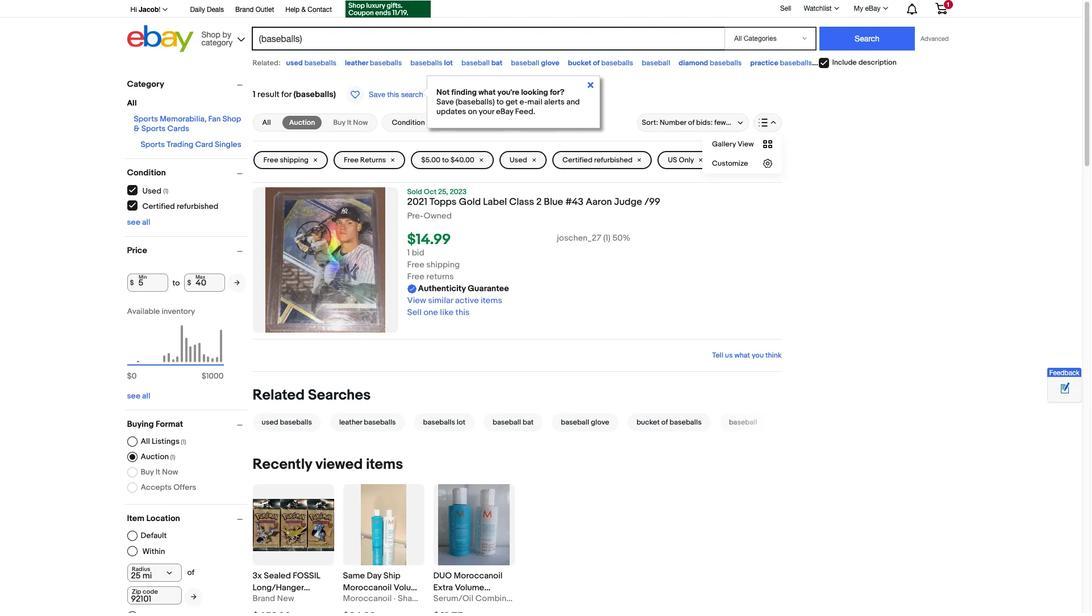 Task type: vqa. For each thing, say whether or not it's contained in the screenshot.
the leftmost Used
yes



Task type: describe. For each thing, give the bounding box(es) containing it.
see all for condition
[[127, 218, 150, 227]]

duo moroccanoil extra volume shampoo and conditioner 2.4 link
[[433, 571, 515, 614]]

(1) for auction
[[170, 454, 175, 462]]

sports for sports trading card singles
[[141, 140, 165, 149]]

8.5
[[391, 607, 403, 614]]

it inside buy it now link
[[347, 118, 351, 127]]

rawlings baseballs
[[821, 59, 882, 68]]

one
[[424, 308, 438, 318]]

result
[[258, 89, 279, 100]]

daily
[[190, 6, 205, 14]]

free shipping link
[[253, 151, 328, 169]]

moroccanoil inside same day ship moroccanoil volume shampoo and conditioner 8.5 fl
[[343, 583, 392, 594]]

1 vertical spatial refurbished
[[177, 201, 218, 211]]

get the coupon image
[[346, 1, 431, 18]]

extra
[[433, 583, 453, 594]]

leather baseballs link
[[326, 414, 410, 432]]

sort: number of bids: fewest first button
[[637, 114, 751, 132]]

0 vertical spatial certified
[[562, 156, 593, 165]]

& inside sports memorabilia, fan shop & sports cards
[[134, 124, 140, 134]]

my
[[854, 5, 863, 13]]

ebay inside account navigation
[[865, 5, 881, 13]]

0 horizontal spatial glove
[[541, 59, 560, 68]]

$ 0
[[127, 372, 137, 381]]

shop by category banner
[[124, 0, 956, 55]]

#43
[[566, 197, 584, 208]]

1 vertical spatial condition button
[[127, 168, 248, 178]]

duo moroccanoil extra volume shampoo and conditioner 2.4 heading
[[433, 571, 510, 614]]

sports memorabilia, fan shop & sports cards
[[134, 114, 241, 134]]

view inside joschen_27 (1) 50% 1 bid free shipping free returns authenticity guarantee view similar active items sell one like this
[[407, 296, 426, 306]]

baseball link for related:
[[642, 59, 670, 68]]

related
[[253, 387, 305, 405]]

0 vertical spatial baseball bat
[[462, 59, 503, 68]]

tell us what you think
[[712, 351, 782, 360]]

booster
[[253, 595, 283, 606]]

brand for brand outlet
[[235, 6, 254, 14]]

us only
[[668, 156, 694, 165]]

3x sealed fossil long/hanger booster packs (artset) w link
[[253, 571, 334, 614]]

within
[[142, 547, 165, 557]]

1 for 1 result for (baseballs)
[[253, 89, 256, 100]]

$ up inventory at left
[[187, 279, 191, 287]]

baseballs lot inside baseballs lot link
[[423, 418, 466, 428]]

0 horizontal spatial buy
[[141, 468, 154, 477]]

description
[[859, 58, 897, 67]]

1000
[[206, 372, 224, 381]]

0 vertical spatial baseball glove
[[511, 59, 560, 68]]

us
[[668, 156, 677, 165]]

gallery view
[[712, 140, 754, 149]]

25,
[[438, 188, 448, 197]]

all link
[[255, 116, 278, 130]]

0 horizontal spatial (baseballs)
[[294, 89, 336, 100]]

2 vertical spatial all
[[141, 437, 150, 447]]

 (1) Items text field
[[169, 454, 175, 462]]

sold  oct 25, 2023 2021 topps gold label class 2 blue #43 aaron judge /99 pre-owned
[[407, 188, 660, 222]]

similar
[[428, 296, 453, 306]]

2021 topps gold label class 2 blue #43 aaron judge /99 link
[[407, 197, 782, 211]]

diamond baseballs
[[679, 59, 742, 68]]

$ up "available"
[[130, 279, 134, 287]]

auction link
[[282, 116, 322, 130]]

combination
[[475, 594, 526, 605]]

this inside button
[[387, 90, 399, 99]]

same day ship moroccanoil volume shampoo and conditioner 8.5 fl heading
[[343, 571, 423, 614]]

now inside buy it now link
[[353, 118, 368, 127]]

(1) for joschen_27
[[603, 233, 611, 244]]

bid
[[412, 248, 424, 259]]

volume inside duo moroccanoil extra volume shampoo and conditioner 2.4
[[455, 583, 484, 594]]

sell inside joschen_27 (1) 50% 1 bid free shipping free returns authenticity guarantee view similar active items sell one like this
[[407, 308, 422, 318]]

same day ship moroccanoil volume shampoo and conditioner 8.5 fl link
[[343, 571, 424, 614]]

(artset)
[[253, 607, 281, 614]]

1 vertical spatial certified refurbished link
[[127, 201, 219, 211]]

shampoo inside same day ship moroccanoil volume shampoo and conditioner 8.5 fl
[[343, 595, 380, 606]]

include
[[832, 58, 857, 67]]

what for you
[[735, 351, 750, 360]]

shipping inside joschen_27 (1) 50% 1 bid free shipping free returns authenticity guarantee view similar active items sell one like this
[[426, 260, 460, 271]]

Minimum value $5 text field
[[127, 274, 168, 292]]

all for price
[[142, 392, 150, 401]]

see all button for price
[[127, 392, 150, 401]]

1 vertical spatial certified refurbished
[[142, 201, 218, 211]]

0 horizontal spatial it
[[156, 468, 160, 477]]

returns
[[360, 156, 386, 165]]

completed
[[729, 156, 768, 165]]

category
[[201, 38, 233, 47]]

1 vertical spatial baseball bat
[[493, 418, 534, 428]]

rawlings
[[821, 59, 848, 68]]

account navigation
[[124, 0, 956, 19]]

to inside not finding what you're looking for? save (baseballs) to get e-mail alerts and updates on your ebay feed.
[[497, 97, 504, 107]]

bids:
[[696, 118, 713, 127]]

baseballs lot link
[[410, 414, 479, 432]]

to inside 'link'
[[442, 156, 449, 165]]

used link
[[499, 151, 547, 169]]

deals
[[207, 6, 224, 14]]

2 horizontal spatial all
[[262, 118, 271, 127]]

sealed
[[264, 571, 291, 582]]

1 vertical spatial certified
[[142, 201, 175, 211]]

completed listings link
[[719, 151, 813, 169]]

duo moroccanoil extra volume shampoo and conditioner 2.4 oz fine to medium hair image
[[438, 485, 510, 566]]

used baseballs link
[[253, 414, 326, 432]]

tell us what you think link
[[712, 351, 782, 360]]

Auction selected text field
[[289, 118, 315, 128]]

auction (1)
[[141, 452, 175, 462]]

see all for price
[[127, 392, 150, 401]]

default
[[141, 531, 167, 541]]

Search for anything text field
[[253, 28, 722, 49]]

looking
[[521, 88, 548, 97]]

fan
[[208, 114, 221, 124]]

topps
[[430, 197, 457, 208]]

ebay inside not finding what you're looking for? save (baseballs) to get e-mail alerts and updates on your ebay feed.
[[496, 107, 514, 117]]

save this search
[[369, 90, 423, 99]]

(baseballs) inside not finding what you're looking for? save (baseballs) to get e-mail alerts and updates on your ebay feed.
[[456, 97, 495, 107]]

1 horizontal spatial glove
[[591, 418, 609, 428]]

0 horizontal spatial bucket
[[568, 59, 591, 68]]

0 vertical spatial bucket of baseballs
[[568, 59, 633, 68]]

customize
[[712, 159, 748, 168]]

your
[[479, 107, 494, 117]]

sports trading card singles
[[141, 140, 241, 149]]

same day ship moroccanoil volume shampoo and conditioner 8.5 fl oz duo image
[[361, 485, 407, 566]]

card
[[195, 140, 213, 149]]

sell one like this link
[[407, 308, 470, 318]]

baseball glove inside baseball glove link
[[561, 418, 609, 428]]

packs
[[285, 595, 308, 606]]

help & contact link
[[285, 4, 332, 16]]

singles
[[215, 140, 241, 149]]

0 vertical spatial refurbished
[[594, 156, 633, 165]]

on
[[468, 107, 477, 117]]

3x sealed fossil long/hanger booster packs (artset) w heading
[[253, 571, 321, 614]]

jacob
[[139, 5, 159, 14]]

shampoo right ·
[[398, 594, 435, 605]]

see for price
[[127, 392, 140, 401]]

outlet
[[256, 6, 274, 14]]

buying format
[[127, 419, 183, 430]]

2
[[536, 197, 542, 208]]

same day ship moroccanoil volume shampoo and conditioner 8.5 fl
[[343, 571, 423, 614]]

3x sealed fossil long/hanger booster packs (artset) w
[[253, 571, 321, 614]]

0 horizontal spatial bat
[[491, 59, 503, 68]]

aaron
[[586, 197, 612, 208]]

1 horizontal spatial used
[[286, 59, 303, 68]]

& inside help & contact link
[[301, 6, 306, 14]]

sell inside account navigation
[[780, 4, 791, 12]]

2021 topps gold label class 2 blue #43 aaron judge /99 image
[[265, 188, 385, 333]]

shampoo inside duo moroccanoil extra volume shampoo and conditioner 2.4
[[433, 595, 471, 606]]

serum/oil combination
[[433, 594, 526, 605]]

sell link
[[775, 4, 797, 12]]

1 result for (baseballs)
[[253, 89, 336, 100]]

baseball link for related searches
[[715, 414, 771, 432]]

$5.00
[[421, 156, 440, 165]]

cards
[[167, 124, 189, 134]]

1 vertical spatial now
[[162, 468, 178, 477]]

us
[[725, 351, 733, 360]]

baseball bat link
[[479, 414, 547, 432]]

50%
[[612, 233, 630, 244]]

like
[[440, 308, 454, 318]]

baseball glove link
[[547, 414, 623, 432]]

gallery view link
[[703, 135, 781, 154]]

apply within filter image
[[191, 594, 196, 601]]

item location button
[[127, 514, 248, 525]]

and
[[382, 595, 398, 606]]

auction for auction (1)
[[141, 452, 169, 462]]

watchlist
[[804, 5, 832, 13]]

joschen_27 (1) 50% 1 bid free shipping free returns authenticity guarantee view similar active items sell one like this
[[407, 233, 630, 318]]

category
[[127, 79, 164, 90]]

gallery
[[712, 140, 736, 149]]



Task type: locate. For each thing, give the bounding box(es) containing it.
get
[[506, 97, 518, 107]]

brand left outlet
[[235, 6, 254, 14]]

all up price
[[142, 218, 150, 227]]

available inventory
[[127, 307, 195, 317]]

all
[[127, 98, 137, 108], [262, 118, 271, 127], [141, 437, 150, 447]]

recently
[[253, 457, 312, 474]]

listing options selector. list view selected. image
[[758, 118, 777, 127]]

leather up save this search button
[[345, 59, 368, 68]]

1 inside joschen_27 (1) 50% 1 bid free shipping free returns authenticity guarantee view similar active items sell one like this
[[407, 248, 410, 259]]

1 horizontal spatial now
[[353, 118, 368, 127]]

leather
[[345, 59, 368, 68], [339, 418, 362, 428]]

certified refurbished link down used (1) on the top of the page
[[127, 201, 219, 211]]

(1) inside joschen_27 (1) 50% 1 bid free shipping free returns authenticity guarantee view similar active items sell one like this
[[603, 233, 611, 244]]

/99
[[645, 197, 660, 208]]

1 horizontal spatial certified refurbished link
[[552, 151, 652, 169]]

0 vertical spatial all
[[127, 98, 137, 108]]

baseball
[[462, 59, 490, 68], [511, 59, 539, 68], [642, 59, 670, 68], [493, 418, 521, 428], [561, 418, 589, 428], [729, 418, 757, 428]]

now down (1) text field
[[162, 468, 178, 477]]

0 vertical spatial ebay
[[865, 5, 881, 13]]

ebay right my
[[865, 5, 881, 13]]

0 vertical spatial see all button
[[127, 218, 150, 227]]

items right viewed at the bottom of the page
[[366, 457, 403, 474]]

1 horizontal spatial and
[[567, 97, 580, 107]]

what inside not finding what you're looking for? save (baseballs) to get e-mail alerts and updates on your ebay feed.
[[479, 88, 496, 97]]

leather down searches
[[339, 418, 362, 428]]

conditioner down moroccanoil · shampoo
[[343, 607, 389, 614]]

$ up buying format dropdown button at the bottom left
[[202, 372, 206, 381]]

what for you're
[[479, 88, 496, 97]]

main content containing $14.99
[[253, 74, 813, 614]]

all down "category"
[[127, 98, 137, 108]]

1 vertical spatial bucket of baseballs
[[637, 418, 702, 428]]

& right "help"
[[301, 6, 306, 14]]

brand up (artset) at the left of page
[[253, 594, 275, 605]]

see all up price
[[127, 218, 150, 227]]

search
[[401, 90, 423, 99]]

items down the guarantee at the top left of page
[[481, 296, 502, 306]]

see all down 0 at the left of the page
[[127, 392, 150, 401]]

sell left one
[[407, 308, 422, 318]]

tooltip containing not finding what you're looking for?
[[423, 76, 600, 128]]

brand
[[235, 6, 254, 14], [253, 594, 275, 605]]

1 vertical spatial glove
[[591, 418, 609, 428]]

2 conditioner from the left
[[433, 607, 480, 614]]

this inside joschen_27 (1) 50% 1 bid free shipping free returns authenticity guarantee view similar active items sell one like this
[[456, 308, 470, 318]]

shampoo down extra
[[433, 595, 471, 606]]

1 left 'result'
[[253, 89, 256, 100]]

shop by category
[[201, 30, 233, 47]]

refurbished up price dropdown button
[[177, 201, 218, 211]]

leather baseballs down searches
[[339, 418, 396, 428]]

save left search
[[369, 90, 385, 99]]

auction down 1 result for (baseballs)
[[289, 118, 315, 127]]

0 horizontal spatial bucket of baseballs
[[568, 59, 633, 68]]

0 horizontal spatial shipping
[[280, 156, 309, 165]]

2021 topps gold label class 2 blue #43 aaron judge /99 heading
[[407, 197, 660, 208]]

view up completed
[[738, 140, 754, 149]]

certified down used (1) on the top of the page
[[142, 201, 175, 211]]

0 vertical spatial see all
[[127, 218, 150, 227]]

conditioner inside same day ship moroccanoil volume shampoo and conditioner 8.5 fl
[[343, 607, 389, 614]]

moroccanoil inside duo moroccanoil extra volume shampoo and conditioner 2.4
[[454, 571, 503, 582]]

&
[[301, 6, 306, 14], [134, 124, 140, 134]]

(1) right listings
[[181, 439, 186, 446]]

and inside not finding what you're looking for? save (baseballs) to get e-mail alerts and updates on your ebay feed.
[[567, 97, 580, 107]]

to right $5.00
[[442, 156, 449, 165]]

what right us
[[735, 351, 750, 360]]

1 vertical spatial baseballs lot
[[423, 418, 466, 428]]

0 vertical spatial leather baseballs
[[345, 59, 402, 68]]

for?
[[550, 88, 565, 97]]

alerts
[[544, 97, 565, 107]]

daily deals link
[[190, 4, 224, 16]]

price
[[127, 246, 147, 256]]

& left cards
[[134, 124, 140, 134]]

shop inside sports memorabilia, fan shop & sports cards
[[222, 114, 241, 124]]

used baseballs up 1 result for (baseballs)
[[286, 59, 336, 68]]

1 vertical spatial items
[[366, 457, 403, 474]]

0 horizontal spatial now
[[162, 468, 178, 477]]

shampoo down same
[[343, 595, 380, 606]]

0 horizontal spatial sell
[[407, 308, 422, 318]]

1 horizontal spatial buy
[[333, 118, 345, 127]]

of inside dropdown button
[[688, 118, 695, 127]]

used down related
[[262, 418, 278, 428]]

to left maximum value $40 'text box'
[[172, 278, 180, 288]]

certified refurbished
[[562, 156, 633, 165], [142, 201, 218, 211]]

sell left watchlist in the top right of the page
[[780, 4, 791, 12]]

1 vertical spatial bat
[[523, 418, 534, 428]]

buy it now inside buy it now link
[[333, 118, 368, 127]]

brand for brand new
[[253, 594, 275, 605]]

Authenticity Guarantee text field
[[407, 283, 509, 295]]

see up price
[[127, 218, 140, 227]]

buy it now up free returns
[[333, 118, 368, 127]]

0 vertical spatial used
[[286, 59, 303, 68]]

0 vertical spatial baseballs lot
[[410, 59, 453, 68]]

1 inside account navigation
[[947, 1, 950, 8]]

1 vertical spatial buy
[[141, 468, 154, 477]]

used for used
[[510, 156, 527, 165]]

bucket of baseballs
[[568, 59, 633, 68], [637, 418, 702, 428]]

memorabilia,
[[160, 114, 207, 124]]

condition button down search
[[382, 114, 446, 132]]

recently viewed items
[[253, 457, 403, 474]]

1 vertical spatial all
[[142, 392, 150, 401]]

0 horizontal spatial certified refurbished
[[142, 201, 218, 211]]

accepts offers
[[141, 483, 196, 493]]

1 horizontal spatial bucket of baseballs
[[637, 418, 702, 428]]

certified refurbished up aaron
[[562, 156, 633, 165]]

this down the active
[[456, 308, 470, 318]]

brand outlet
[[235, 6, 274, 14]]

1 vertical spatial auction
[[141, 452, 169, 462]]

gold
[[459, 197, 481, 208]]

none submit inside "shop by category" banner
[[820, 27, 915, 51]]

2 volume from the left
[[455, 583, 484, 594]]

$40.00
[[451, 156, 474, 165]]

view inside gallery view link
[[738, 140, 754, 149]]

certified refurbished link up aaron
[[552, 151, 652, 169]]

used baseballs
[[286, 59, 336, 68], [262, 418, 312, 428]]

save inside button
[[369, 90, 385, 99]]

1 horizontal spatial all
[[141, 437, 150, 447]]

related searches
[[253, 387, 371, 405]]

buy
[[333, 118, 345, 127], [141, 468, 154, 477]]

1 horizontal spatial ebay
[[865, 5, 881, 13]]

help
[[285, 6, 300, 14]]

1 left bid at the top left of the page
[[407, 248, 410, 259]]

0 vertical spatial baseball link
[[642, 59, 670, 68]]

1 all from the top
[[142, 218, 150, 227]]

listings
[[769, 156, 793, 165]]

None submit
[[820, 27, 915, 51]]

0 vertical spatial 1
[[947, 1, 950, 8]]

2 see all from the top
[[127, 392, 150, 401]]

items inside joschen_27 (1) 50% 1 bid free shipping free returns authenticity guarantee view similar active items sell one like this
[[481, 296, 502, 306]]

0 horizontal spatial baseball link
[[642, 59, 670, 68]]

ship
[[383, 571, 401, 582]]

shampoo
[[398, 594, 435, 605], [343, 595, 380, 606], [433, 595, 471, 606]]

condition inside dropdown button
[[392, 118, 425, 127]]

(1) inside used (1)
[[163, 187, 169, 195]]

see all button for condition
[[127, 218, 150, 227]]

(1) inside all listings (1)
[[181, 439, 186, 446]]

contact
[[308, 6, 332, 14]]

(1) inside auction (1)
[[170, 454, 175, 462]]

0 vertical spatial now
[[353, 118, 368, 127]]

bucket of baseballs link
[[623, 414, 715, 432]]

used (1)
[[142, 186, 169, 196]]

leather baseballs inside "link"
[[339, 418, 396, 428]]

Maximum value $40 text field
[[184, 274, 225, 292]]

it up free returns
[[347, 118, 351, 127]]

1 vertical spatial ebay
[[496, 107, 514, 117]]

0 horizontal spatial auction
[[141, 452, 169, 462]]

3x sealed fossil long/hanger booster packs (artset) wotc original pokemon cards image
[[253, 499, 334, 552]]

lot up the not on the left top
[[444, 59, 453, 68]]

include description
[[832, 58, 897, 67]]

help & contact
[[285, 6, 332, 14]]

used baseballs down related
[[262, 418, 312, 428]]

all
[[142, 218, 150, 227], [142, 392, 150, 401]]

1 see all button from the top
[[127, 218, 150, 227]]

1 for 1
[[947, 1, 950, 8]]

shop inside shop by category
[[201, 30, 220, 39]]

1 horizontal spatial lot
[[457, 418, 466, 428]]

0 vertical spatial sell
[[780, 4, 791, 12]]

tell
[[712, 351, 724, 360]]

0 horizontal spatial used
[[142, 186, 161, 196]]

only
[[679, 156, 694, 165]]

1 vertical spatial all
[[262, 118, 271, 127]]

baseballs inside "link"
[[364, 418, 396, 428]]

used inside main content
[[510, 156, 527, 165]]

0 vertical spatial buy it now
[[333, 118, 368, 127]]

item
[[127, 514, 144, 525]]

all down the buying
[[141, 437, 150, 447]]

save inside not finding what you're looking for? save (baseballs) to get e-mail alerts and updates on your ebay feed.
[[437, 97, 454, 107]]

leather baseballs
[[345, 59, 402, 68], [339, 418, 396, 428]]

diamond
[[679, 59, 708, 68]]

bucket inside main content
[[637, 418, 660, 428]]

condition for condition dropdown button to the bottom
[[127, 168, 166, 178]]

shop right fan
[[222, 114, 241, 124]]

not
[[437, 88, 450, 97]]

used baseballs inside used baseballs link
[[262, 418, 312, 428]]

this
[[387, 90, 399, 99], [456, 308, 470, 318]]

0 horizontal spatial to
[[172, 278, 180, 288]]

shipping down auction "text box"
[[280, 156, 309, 165]]

0 vertical spatial &
[[301, 6, 306, 14]]

1 horizontal spatial 1
[[407, 248, 410, 259]]

graph of available inventory between $5.0 and $40.0 image
[[127, 307, 224, 387]]

0 horizontal spatial condition
[[127, 168, 166, 178]]

0 vertical spatial auction
[[289, 118, 315, 127]]

auction for auction
[[289, 118, 315, 127]]

condition down search
[[392, 118, 425, 127]]

my ebay link
[[848, 2, 893, 15]]

1 volume from the left
[[394, 583, 423, 594]]

0 vertical spatial all
[[142, 218, 150, 227]]

sports for sports memorabilia, fan shop & sports cards
[[134, 114, 158, 124]]

condition up used (1) on the top of the page
[[127, 168, 166, 178]]

tooltip
[[423, 76, 600, 128]]

leather baseballs up save this search button
[[345, 59, 402, 68]]

format
[[156, 419, 183, 430]]

0 horizontal spatial buy it now
[[141, 468, 178, 477]]

refurbished
[[594, 156, 633, 165], [177, 201, 218, 211]]

to left get
[[497, 97, 504, 107]]

2 vertical spatial to
[[172, 278, 180, 288]]

0 horizontal spatial items
[[366, 457, 403, 474]]

all down 'result'
[[262, 118, 271, 127]]

brand inside account navigation
[[235, 6, 254, 14]]

0 vertical spatial certified refurbished link
[[552, 151, 652, 169]]

now
[[353, 118, 368, 127], [162, 468, 178, 477]]

lot left baseball bat link
[[457, 418, 466, 428]]

1 horizontal spatial items
[[481, 296, 502, 306]]

e-
[[520, 97, 527, 107]]

sports memorabilia, fan shop & sports cards link
[[134, 114, 241, 134]]

category button
[[127, 79, 248, 90]]

duo moroccanoil extra volume shampoo and conditioner 2.4
[[433, 571, 510, 614]]

customize button
[[703, 154, 781, 173]]

conditioner down serum/oil
[[433, 607, 480, 614]]

1 vertical spatial bucket
[[637, 418, 660, 428]]

finding
[[451, 88, 477, 97]]

buying
[[127, 419, 154, 430]]

0 horizontal spatial refurbished
[[177, 201, 218, 211]]

1 horizontal spatial save
[[437, 97, 454, 107]]

0 vertical spatial shipping
[[280, 156, 309, 165]]

used for used (1)
[[142, 186, 161, 196]]

1 conditioner from the left
[[343, 607, 389, 614]]

2 vertical spatial 1
[[407, 248, 410, 259]]

1 vertical spatial see all
[[127, 392, 150, 401]]

moroccanoil · shampoo
[[343, 594, 435, 605]]

0 vertical spatial lot
[[444, 59, 453, 68]]

not finding what you're looking for? save (baseballs) to get e-mail alerts and updates on your ebay feed.
[[437, 88, 580, 117]]

1 vertical spatial sell
[[407, 308, 422, 318]]

all for condition
[[142, 218, 150, 227]]

(1) left 50%
[[603, 233, 611, 244]]

location
[[146, 514, 180, 525]]

0 horizontal spatial lot
[[444, 59, 453, 68]]

buy right auction link
[[333, 118, 345, 127]]

now down save this search button
[[353, 118, 368, 127]]

view up one
[[407, 296, 426, 306]]

used right related:
[[286, 59, 303, 68]]

2 see all button from the top
[[127, 392, 150, 401]]

save this search button
[[343, 85, 427, 105]]

advanced link
[[915, 27, 955, 50]]

0 vertical spatial used
[[510, 156, 527, 165]]

0 horizontal spatial volume
[[394, 583, 423, 594]]

it down auction (1) at the bottom left of the page
[[156, 468, 160, 477]]

(1) down trading
[[163, 187, 169, 195]]

0 horizontal spatial baseball glove
[[511, 59, 560, 68]]

conditioner inside duo moroccanoil extra volume shampoo and conditioner 2.4
[[433, 607, 480, 614]]

all listings (1)
[[141, 437, 186, 447]]

0 horizontal spatial ebay
[[496, 107, 514, 117]]

1 horizontal spatial what
[[735, 351, 750, 360]]

owned
[[424, 211, 452, 222]]

free returns link
[[334, 151, 405, 169]]

1 vertical spatial 1
[[253, 89, 256, 100]]

0 vertical spatial to
[[497, 97, 504, 107]]

1 vertical spatial leather
[[339, 418, 362, 428]]

sports trading card singles link
[[141, 140, 241, 149]]

shop left the by
[[201, 30, 220, 39]]

0 horizontal spatial used
[[262, 418, 278, 428]]

1 horizontal spatial condition button
[[382, 114, 446, 132]]

leather inside "link"
[[339, 418, 362, 428]]

0 vertical spatial leather
[[345, 59, 368, 68]]

1 vertical spatial and
[[473, 595, 487, 606]]

save left on
[[437, 97, 454, 107]]

(baseballs)
[[294, 89, 336, 100], [456, 97, 495, 107]]

1 vertical spatial brand
[[253, 594, 275, 605]]

see for condition
[[127, 218, 140, 227]]

1 vertical spatial shop
[[222, 114, 241, 124]]

joschen_27
[[557, 233, 601, 244]]

2 all from the top
[[142, 392, 150, 401]]

guarantee
[[468, 284, 509, 295]]

1 horizontal spatial this
[[456, 308, 470, 318]]

$5.00 to $40.00 link
[[411, 151, 494, 169]]

1 horizontal spatial view
[[738, 140, 754, 149]]

1 horizontal spatial baseball link
[[715, 414, 771, 432]]

volume inside same day ship moroccanoil volume shampoo and conditioner 8.5 fl
[[394, 583, 423, 594]]

None text field
[[127, 587, 182, 605]]

default link
[[127, 531, 167, 542]]

condition button down sports trading card singles link
[[127, 168, 248, 178]]

0 vertical spatial used baseballs
[[286, 59, 336, 68]]

shipping up returns
[[426, 260, 460, 271]]

1 horizontal spatial certified refurbished
[[562, 156, 633, 165]]

bat
[[491, 59, 503, 68], [523, 418, 534, 428]]

ebay right your
[[496, 107, 514, 117]]

you
[[752, 351, 764, 360]]

1 see from the top
[[127, 218, 140, 227]]

lot
[[444, 59, 453, 68], [457, 418, 466, 428]]

1 vertical spatial to
[[442, 156, 449, 165]]

(1) for used
[[163, 187, 169, 195]]

(1) down listings
[[170, 454, 175, 462]]

buy up accepts on the bottom
[[141, 468, 154, 477]]

to
[[497, 97, 504, 107], [442, 156, 449, 165], [172, 278, 180, 288]]

blue
[[544, 197, 563, 208]]

1 vertical spatial buy it now
[[141, 468, 178, 477]]

1 horizontal spatial (baseballs)
[[456, 97, 495, 107]]

condition for rightmost condition dropdown button
[[392, 118, 425, 127]]

1 horizontal spatial refurbished
[[594, 156, 633, 165]]

price button
[[127, 246, 248, 256]]

sports
[[134, 114, 158, 124], [141, 124, 166, 134], [141, 140, 165, 149]]

1 vertical spatial see all button
[[127, 392, 150, 401]]

see all button up price
[[127, 218, 150, 227]]

fewest
[[714, 118, 737, 127]]

see down 0 at the left of the page
[[127, 392, 140, 401]]

2 see from the top
[[127, 392, 140, 401]]

this left search
[[387, 90, 399, 99]]

long/hanger
[[253, 583, 304, 594]]

1 horizontal spatial used
[[510, 156, 527, 165]]

what up your
[[479, 88, 496, 97]]

auction down all listings (1)
[[141, 452, 169, 462]]

0 vertical spatial buy
[[333, 118, 345, 127]]

certified up #43
[[562, 156, 593, 165]]

1 vertical spatial this
[[456, 308, 470, 318]]

item location
[[127, 514, 180, 525]]

see all button down 0 at the left of the page
[[127, 392, 150, 401]]

refurbished up aaron
[[594, 156, 633, 165]]

1 horizontal spatial conditioner
[[433, 607, 480, 614]]

1 see all from the top
[[127, 218, 150, 227]]

1 horizontal spatial volume
[[455, 583, 484, 594]]

$ up the buying
[[127, 372, 132, 381]]

1 up advanced
[[947, 1, 950, 8]]

all up the buying
[[142, 392, 150, 401]]

0 horizontal spatial certified
[[142, 201, 175, 211]]

used inside main content
[[262, 418, 278, 428]]

main content
[[253, 74, 813, 614]]

and inside duo moroccanoil extra volume shampoo and conditioner 2.4
[[473, 595, 487, 606]]

1 horizontal spatial condition
[[392, 118, 425, 127]]

listings
[[152, 437, 180, 447]]

certified refurbished down used (1) on the top of the page
[[142, 201, 218, 211]]

buy it now down auction (1) at the bottom left of the page
[[141, 468, 178, 477]]

 (1) Items text field
[[180, 439, 186, 446]]



